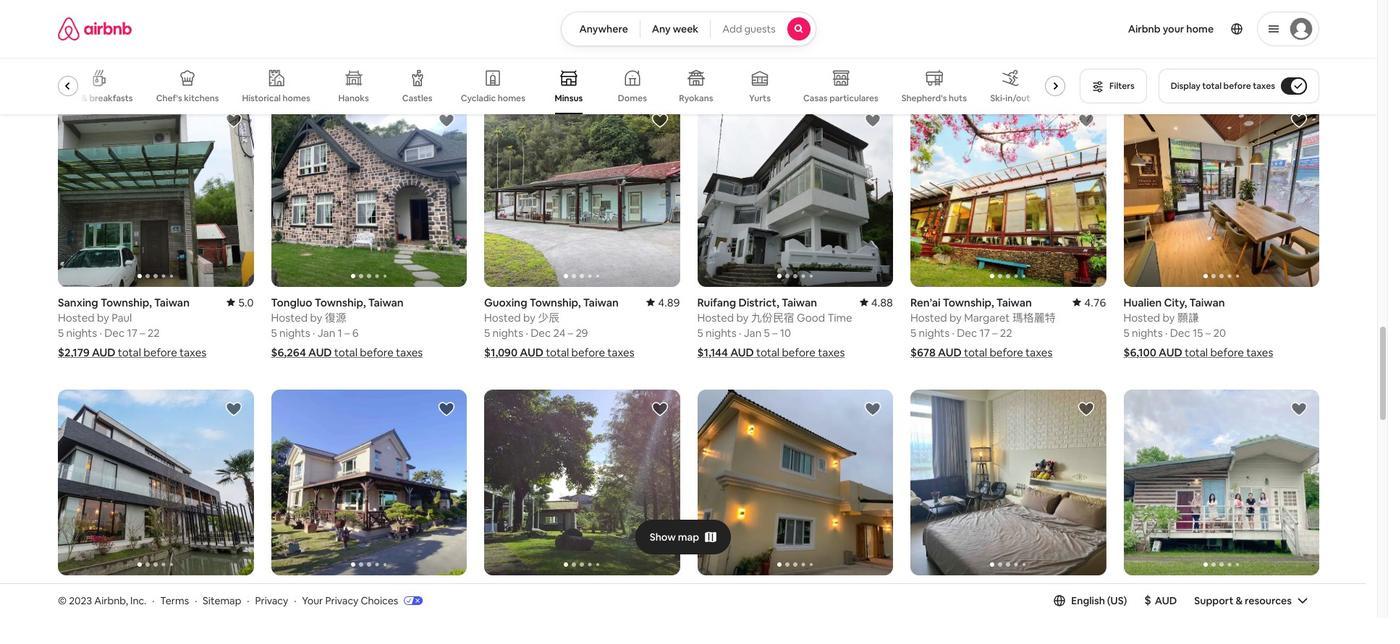 Task type: vqa. For each thing, say whether or not it's contained in the screenshot.


Task type: locate. For each thing, give the bounding box(es) containing it.
5 for yuchih
[[58, 37, 64, 51]]

5 up $1,090 aud
[[484, 326, 490, 340]]

2 privacy from the left
[[325, 595, 359, 608]]

township, inside tongluo township, taiwan hosted by 復源 5 nights · jan 1 – 6 $6,264 aud total before taxes
[[315, 296, 366, 310]]

6
[[352, 326, 359, 340]]

nights inside yuchih township, taiwan hosted by nisa 5 nights $1,026 aud total before taxes
[[66, 37, 97, 51]]

$735 aud
[[484, 57, 535, 71]]

5 inside sanxing township, taiwan hosted by paul 5 nights · dec 17 – 22 $2,179 aud total before taxes
[[58, 326, 64, 340]]

total down $3,921 aud total before taxes
[[1202, 80, 1222, 92]]

by left nisa
[[97, 22, 109, 36]]

taxes inside sanxing township, taiwan hosted by paul 5 nights · dec 17 – 22 $2,179 aud total before taxes
[[180, 346, 206, 360]]

0 horizontal spatial 17
[[127, 326, 137, 340]]

17 inside sanxing township, taiwan hosted by paul 5 nights · dec 17 – 22 $2,179 aud total before taxes
[[127, 326, 137, 340]]

trinity for 冬山鄉, taiwan hosted by trinity jan 7 – 12 $735 aud total before taxes
[[538, 22, 569, 36]]

nights up $6,100 aud
[[1132, 326, 1163, 340]]

1 vertical spatial 冬山鄉,
[[58, 585, 93, 598]]

by left jade
[[736, 22, 749, 36]]

29
[[576, 326, 588, 340]]

by left "少辰"
[[523, 311, 536, 325]]

total down margaret
[[964, 346, 987, 360]]

nights for yuchih
[[66, 37, 97, 51]]

huts
[[949, 92, 967, 104]]

dec inside luodong township, taiwan hosted by jade 5 nights · dec 17 – 22 $2,285 aud total before taxes
[[744, 37, 764, 51]]

5 for luodong
[[697, 37, 703, 51]]

ski-in/out
[[990, 93, 1030, 104]]

冬山鄉, up $735 aud
[[484, 7, 520, 21]]

township, inside luodong township, taiwan hosted by jade 5 nights · dec 17 – 22 $2,285 aud total before taxes
[[745, 7, 796, 21]]

dec down add guests
[[744, 37, 764, 51]]

17 inside luodong township, taiwan hosted by jade 5 nights · dec 17 – 22 $2,285 aud total before taxes
[[766, 37, 777, 51]]

township, for margaret
[[943, 296, 994, 310]]

by inside tongluo township, taiwan hosted by 復源 5 nights · jan 1 – 6 $6,264 aud total before taxes
[[310, 311, 322, 325]]

add to wishlist: 花蓮縣, taiwan image
[[438, 401, 455, 418]]

· inside hualien city, taiwan hosted by 顥謙 5 nights · dec 15 – 20 $6,100 aud total before taxes
[[1165, 326, 1168, 340]]

margaret
[[964, 311, 1010, 325]]

ryokans
[[679, 93, 713, 104]]

homes
[[283, 92, 310, 104], [498, 93, 525, 104]]

hosted inside ruifang district, taiwan hosted by 九份民宿 good time 5 nights · jan 5 – 10 $1,144 aud total before taxes
[[697, 311, 734, 325]]

by left paul
[[97, 311, 109, 325]]

total down 九份民宿
[[756, 346, 780, 360]]

–
[[559, 37, 565, 51], [779, 37, 785, 51], [140, 326, 145, 340], [345, 326, 350, 340], [568, 326, 573, 340], [772, 326, 778, 340], [992, 326, 998, 340], [1206, 326, 1211, 340]]

0 vertical spatial 4.89
[[658, 296, 680, 310]]

· up '$6,264 aud'
[[313, 326, 315, 340]]

by inside ren'ai township, taiwan hosted by margaret 瑪格麗特 5 nights · dec 17 – 22 $678 aud total before taxes
[[950, 311, 962, 325]]

hanoks
[[338, 93, 369, 104]]

privacy link
[[255, 595, 288, 608]]

1 vertical spatial &
[[1236, 595, 1243, 608]]

17 inside ren'ai township, taiwan hosted by margaret 瑪格麗特 5 nights · dec 17 – 22 $678 aud total before taxes
[[980, 326, 990, 340]]

by left margaret
[[950, 311, 962, 325]]

5 inside hualien city, taiwan hosted by 顥謙 5 nights · dec 15 – 20 $6,100 aud total before taxes
[[1124, 326, 1130, 340]]

by down district,
[[736, 311, 749, 325]]

1 vertical spatial trinity
[[112, 600, 143, 614]]

add to wishlist: tongluo township, taiwan image
[[438, 112, 455, 129]]

· up $1,090 aud
[[526, 326, 528, 340]]

hosted inside tongluo township, taiwan hosted by 復源 5 nights · jan 1 – 6 $6,264 aud total before taxes
[[271, 311, 308, 325]]

group containing historical homes
[[58, 58, 1071, 114]]

冬山鄉, taiwan hosted by trinity
[[58, 585, 143, 614]]

冬山鄉, left 'airbnb,'
[[58, 585, 93, 598]]

dahu
[[697, 585, 724, 598]]

homes right cycladic
[[498, 93, 525, 104]]

filters
[[1110, 80, 1135, 92]]

5 up $6,100 aud
[[1124, 326, 1130, 340]]

17 down paul
[[127, 326, 137, 340]]

group for xiulin township, taiwan
[[1124, 390, 1319, 576]]

冬山鄉, inside 冬山鄉, taiwan hosted by trinity jan 7 – 12 $735 aud total before taxes
[[484, 7, 520, 21]]

resources
[[1245, 595, 1292, 608]]

township, inside guoxing township, taiwan hosted by 少辰 5 nights · dec 24 – 29 $1,090 aud total before taxes
[[530, 296, 581, 310]]

dec down 顥謙
[[1170, 326, 1190, 340]]

1 horizontal spatial privacy
[[325, 595, 359, 608]]

group
[[58, 58, 1071, 114], [58, 101, 254, 287], [271, 101, 467, 287], [484, 101, 680, 287], [697, 101, 893, 287], [910, 101, 1106, 287], [1124, 101, 1319, 287], [58, 390, 254, 576], [271, 390, 467, 576], [484, 390, 680, 576], [697, 390, 893, 576], [910, 390, 1106, 576], [1124, 390, 1319, 576]]

group for sanxing township, taiwan
[[58, 101, 254, 287]]

dec down margaret
[[957, 326, 977, 340]]

total down 15
[[1185, 346, 1208, 360]]

by inside 冬山鄉, taiwan hosted by trinity jan 7 – 12 $735 aud total before taxes
[[523, 22, 536, 36]]

group for ruifang district, taiwan
[[697, 101, 893, 287]]

taxes inside yuchih township, taiwan hosted by nisa 5 nights $1,026 aud total before taxes
[[181, 57, 208, 71]]

add to wishlist: ren'ai township, taiwan image
[[1077, 112, 1095, 129]]

4.9
[[1304, 585, 1319, 598]]

hosted inside luodong township, taiwan hosted by jade 5 nights · dec 17 – 22 $2,285 aud total before taxes
[[697, 22, 734, 36]]

ruifang
[[697, 296, 736, 310]]

privacy
[[255, 595, 288, 608], [325, 595, 359, 608]]

· right inc. at left bottom
[[152, 595, 154, 608]]

2 horizontal spatial 17
[[980, 326, 990, 340]]

4.88
[[871, 296, 893, 310]]

5 inside tongluo township, taiwan hosted by 復源 5 nights · jan 1 – 6 $6,264 aud total before taxes
[[271, 326, 277, 340]]

homes down $2,265 aud
[[283, 92, 310, 104]]

5 up $1,026 aud
[[58, 37, 64, 51]]

map
[[678, 531, 699, 544]]

jan inside tongluo township, taiwan hosted by 復源 5 nights · jan 1 – 6 $6,264 aud total before taxes
[[317, 326, 335, 340]]

chef's kitchens
[[156, 93, 219, 104]]

花蓮縣,
[[271, 585, 306, 598]]

hosted inside 冬山鄉, taiwan hosted by trinity jan 7 – 12 $735 aud total before taxes
[[484, 22, 521, 36]]

total inside guoxing township, taiwan hosted by 少辰 5 nights · dec 24 – 29 $1,090 aud total before taxes
[[546, 346, 569, 360]]

2 horizontal spatial 22
[[1000, 326, 1012, 340]]

2 horizontal spatial 4.83 out of 5 average rating image
[[1073, 585, 1106, 598]]

22 for jade
[[787, 37, 799, 51]]

nights up $2,179 aud
[[66, 326, 97, 340]]

by left 雅嬪
[[310, 600, 322, 614]]

$1,144 aud
[[697, 346, 754, 360]]

jan down 九份民宿
[[744, 326, 762, 340]]

nights inside tongluo township, taiwan hosted by 復源 5 nights · jan 1 – 6 $6,264 aud total before taxes
[[279, 326, 310, 340]]

5 down 九份民宿
[[764, 326, 770, 340]]

airbnb your home link
[[1119, 14, 1222, 44]]

township, for paul
[[101, 296, 152, 310]]

· inside ren'ai township, taiwan hosted by margaret 瑪格麗特 5 nights · dec 17 – 22 $678 aud total before taxes
[[952, 326, 955, 340]]

17 down jade
[[766, 37, 777, 51]]

taiwan inside tongluo township, taiwan hosted by 復源 5 nights · jan 1 – 6 $6,264 aud total before taxes
[[368, 296, 404, 310]]

airbnb
[[1128, 22, 1161, 35]]

trinity right 2023 on the left bottom of page
[[112, 600, 143, 614]]

0 horizontal spatial &
[[81, 93, 88, 104]]

shepherd's huts
[[902, 92, 967, 104]]

add to wishlist: xiulin township, taiwan image
[[1290, 401, 1308, 418]]

5 up '$678 aud'
[[910, 326, 916, 340]]

· left privacy link
[[247, 595, 249, 608]]

冬山鄉, for 冬山鄉, taiwan hosted by trinity
[[58, 585, 93, 598]]

2 horizontal spatial jan
[[744, 326, 762, 340]]

$
[[1145, 593, 1151, 609]]

4.83 out of 5 average rating image left (us)
[[1073, 585, 1106, 598]]

jan left 1 at the left of the page
[[317, 326, 335, 340]]

township,
[[95, 7, 146, 21], [745, 7, 796, 21], [101, 296, 152, 310], [315, 296, 366, 310], [530, 296, 581, 310], [943, 296, 994, 310], [538, 585, 590, 598], [727, 585, 778, 598], [965, 585, 1016, 598], [1154, 585, 1205, 598]]

time
[[828, 311, 852, 325]]

– inside ren'ai township, taiwan hosted by margaret 瑪格麗特 5 nights · dec 17 – 22 $678 aud total before taxes
[[992, 326, 998, 340]]

0 horizontal spatial dongshan
[[484, 585, 536, 598]]

4.89 out of 5 average rating image
[[647, 296, 680, 310]]

nights inside hualien city, taiwan hosted by 顥謙 5 nights · dec 15 – 20 $6,100 aud total before taxes
[[1132, 326, 1163, 340]]

dec for $6,100 aud
[[1170, 326, 1190, 340]]

township, for 少辰
[[530, 296, 581, 310]]

by left the 貞粉
[[1163, 600, 1175, 614]]

nights for guoxing
[[493, 326, 523, 340]]

0 horizontal spatial jan
[[317, 326, 335, 340]]

taxes inside guoxing township, taiwan hosted by 少辰 5 nights · dec 24 – 29 $1,090 aud total before taxes
[[607, 346, 634, 360]]

by for yuchih township, taiwan hosted by nisa 5 nights $1,026 aud total before taxes
[[97, 22, 109, 36]]

taxes inside tongluo township, taiwan hosted by 復源 5 nights · jan 1 – 6 $6,264 aud total before taxes
[[396, 346, 423, 360]]

4.76 out of 5 average rating image
[[1073, 296, 1106, 310]]

yurts
[[749, 93, 771, 104]]

4.88 out of 5 average rating image
[[860, 296, 893, 310]]

hosted for hualien city, taiwan hosted by 顥謙 5 nights · dec 15 – 20 $6,100 aud total before taxes
[[1124, 311, 1160, 325]]

your
[[302, 595, 323, 608]]

your
[[1163, 22, 1184, 35]]

5 inside luodong township, taiwan hosted by jade 5 nights · dec 17 – 22 $2,285 aud total before taxes
[[697, 37, 703, 51]]

taiwan
[[148, 7, 184, 21], [522, 7, 557, 21], [799, 7, 834, 21], [154, 296, 190, 310], [368, 296, 404, 310], [583, 296, 619, 310], [782, 296, 817, 310], [996, 296, 1032, 310], [1189, 296, 1225, 310], [96, 585, 131, 598], [309, 585, 344, 598], [592, 585, 627, 598], [780, 585, 816, 598], [1018, 585, 1054, 598], [1207, 585, 1243, 598]]

trinity up 7
[[538, 22, 569, 36]]

4.9 out of 5 average rating image
[[1292, 585, 1319, 598]]

township, inside sanxing township, taiwan hosted by paul 5 nights · dec 17 – 22 $2,179 aud total before taxes
[[101, 296, 152, 310]]

taxes inside ruifang district, taiwan hosted by 九份民宿 good time 5 nights · jan 5 – 10 $1,144 aud total before taxes
[[818, 346, 845, 360]]

dec for $1,090 aud
[[531, 326, 551, 340]]

group for hualien city, taiwan
[[1124, 101, 1319, 287]]

nights inside guoxing township, taiwan hosted by 少辰 5 nights · dec 24 – 29 $1,090 aud total before taxes
[[493, 326, 523, 340]]

show map button
[[635, 520, 731, 555]]

· inside luodong township, taiwan hosted by jade 5 nights · dec 17 – 22 $2,285 aud total before taxes
[[739, 37, 741, 51]]

貞粉
[[1177, 600, 1199, 614]]

taiwan inside yuchih township, taiwan hosted by nisa 5 nights $1,026 aud total before taxes
[[148, 7, 184, 21]]

· inside ruifang district, taiwan hosted by 九份民宿 good time 5 nights · jan 5 – 10 $1,144 aud total before taxes
[[739, 326, 741, 340]]

township, inside ren'ai township, taiwan hosted by margaret 瑪格麗特 5 nights · dec 17 – 22 $678 aud total before taxes
[[943, 296, 994, 310]]

total down 7
[[537, 57, 560, 71]]

$2,285 aud
[[697, 57, 757, 71]]

township, for jade
[[745, 7, 796, 21]]

· up $2,179 aud
[[99, 326, 102, 340]]

· up $1,144 aud
[[739, 326, 741, 340]]

4.83 out of 5 average rating image up any
[[647, 7, 680, 21]]

4.83 out of 5 average rating image for 冬山鄉, taiwan
[[220, 585, 254, 598]]

1 horizontal spatial dongshan township, taiwan
[[910, 585, 1054, 598]]

guests
[[744, 22, 776, 35]]

0 horizontal spatial 冬山鄉,
[[58, 585, 93, 598]]

nights for hualien
[[1132, 326, 1163, 340]]

· up '$678 aud'
[[952, 326, 955, 340]]

0 horizontal spatial dongshan township, taiwan
[[484, 585, 627, 598]]

12
[[567, 37, 578, 51]]

total inside hualien city, taiwan hosted by 顥謙 5 nights · dec 15 – 20 $6,100 aud total before taxes
[[1185, 346, 1208, 360]]

by inside ruifang district, taiwan hosted by 九份民宿 good time 5 nights · jan 5 – 10 $1,144 aud total before taxes
[[736, 311, 749, 325]]

by inside the xiulin township, taiwan hosted by 貞粉
[[1163, 600, 1175, 614]]

before inside tongluo township, taiwan hosted by 復源 5 nights · jan 1 – 6 $6,264 aud total before taxes
[[360, 346, 394, 360]]

0 horizontal spatial privacy
[[255, 595, 288, 608]]

15
[[1193, 326, 1203, 340]]

cycladic homes
[[461, 93, 525, 104]]

0 vertical spatial 冬山鄉,
[[484, 7, 520, 21]]

1 horizontal spatial dongshan
[[910, 585, 962, 598]]

add to wishlist: guoxing township, taiwan image
[[651, 112, 668, 129]]

privacy right your
[[325, 595, 359, 608]]

jan
[[531, 37, 548, 51], [317, 326, 335, 340], [744, 326, 762, 340]]

english (us) button
[[1054, 595, 1127, 608]]

·
[[739, 37, 741, 51], [99, 326, 102, 340], [313, 326, 315, 340], [526, 326, 528, 340], [739, 326, 741, 340], [952, 326, 955, 340], [1165, 326, 1168, 340], [152, 595, 154, 608], [195, 595, 197, 608], [247, 595, 249, 608], [294, 595, 296, 608]]

5 up $2,179 aud
[[58, 326, 64, 340]]

luodong township, taiwan hosted by jade 5 nights · dec 17 – 22 $2,285 aud total before taxes
[[697, 7, 848, 71]]

chef's
[[156, 93, 182, 104]]

taiwan inside hualien city, taiwan hosted by 顥謙 5 nights · dec 15 – 20 $6,100 aud total before taxes
[[1189, 296, 1225, 310]]

hualien
[[1124, 296, 1162, 310]]

taiwan inside ren'ai township, taiwan hosted by margaret 瑪格麗特 5 nights · dec 17 – 22 $678 aud total before taxes
[[996, 296, 1032, 310]]

by inside hualien city, taiwan hosted by 顥謙 5 nights · dec 15 – 20 $6,100 aud total before taxes
[[1163, 311, 1175, 325]]

yuchih township, taiwan hosted by nisa 5 nights $1,026 aud total before taxes
[[58, 7, 208, 71]]

add
[[722, 22, 742, 35]]

22 inside luodong township, taiwan hosted by jade 5 nights · dec 17 – 22 $2,285 aud total before taxes
[[787, 37, 799, 51]]

nights up '$678 aud'
[[919, 326, 950, 340]]

0 horizontal spatial 4.83 out of 5 average rating image
[[220, 585, 254, 598]]

1 horizontal spatial 冬山鄉,
[[484, 7, 520, 21]]

nights up $1,090 aud
[[493, 326, 523, 340]]

ruifang district, taiwan hosted by 九份民宿 good time 5 nights · jan 5 – 10 $1,144 aud total before taxes
[[697, 296, 852, 360]]

dec inside guoxing township, taiwan hosted by 少辰 5 nights · dec 24 – 29 $1,090 aud total before taxes
[[531, 326, 551, 340]]

castles
[[402, 93, 433, 104]]

sitemap
[[203, 595, 241, 608]]

nights up '$6,264 aud'
[[279, 326, 310, 340]]

before inside ruifang district, taiwan hosted by 九份民宿 good time 5 nights · jan 5 – 10 $1,144 aud total before taxes
[[782, 346, 816, 360]]

冬山鄉,
[[484, 7, 520, 21], [58, 585, 93, 598]]

jan left 7
[[531, 37, 548, 51]]

hosted for xiulin township, taiwan hosted by 貞粉
[[1124, 600, 1160, 614]]

5 inside ren'ai township, taiwan hosted by margaret 瑪格麗特 5 nights · dec 17 – 22 $678 aud total before taxes
[[910, 326, 916, 340]]

airbnb your home
[[1128, 22, 1214, 35]]

· inside tongluo township, taiwan hosted by 復源 5 nights · jan 1 – 6 $6,264 aud total before taxes
[[313, 326, 315, 340]]

total up the hanoks
[[333, 57, 357, 71]]

total inside ruifang district, taiwan hosted by 九份民宿 good time 5 nights · jan 5 – 10 $1,144 aud total before taxes
[[756, 346, 780, 360]]

– inside sanxing township, taiwan hosted by paul 5 nights · dec 17 – 22 $2,179 aud total before taxes
[[140, 326, 145, 340]]

4.83 out of 5 average rating image
[[647, 7, 680, 21], [220, 585, 254, 598], [1073, 585, 1106, 598]]

good
[[797, 311, 825, 325]]

dec inside ren'ai township, taiwan hosted by margaret 瑪格麗特 5 nights · dec 17 – 22 $678 aud total before taxes
[[957, 326, 977, 340]]

nights up $1,144 aud
[[706, 326, 736, 340]]

1 horizontal spatial 22
[[787, 37, 799, 51]]

1 horizontal spatial jan
[[531, 37, 548, 51]]

historical homes
[[242, 92, 310, 104]]

any week button
[[640, 12, 711, 46]]

冬山鄉, inside 冬山鄉, taiwan hosted by trinity
[[58, 585, 93, 598]]

ren'ai township, taiwan hosted by margaret 瑪格麗特 5 nights · dec 17 – 22 $678 aud total before taxes
[[910, 296, 1056, 360]]

0 horizontal spatial 22
[[148, 326, 160, 340]]

$2,179 aud
[[58, 346, 116, 360]]

5 inside guoxing township, taiwan hosted by 少辰 5 nights · dec 24 – 29 $1,090 aud total before taxes
[[484, 326, 490, 340]]

17 down margaret
[[980, 326, 990, 340]]

by inside sanxing township, taiwan hosted by paul 5 nights · dec 17 – 22 $2,179 aud total before taxes
[[97, 311, 109, 325]]

dongshan
[[484, 585, 536, 598], [910, 585, 962, 598]]

hosted inside yuchih township, taiwan hosted by nisa 5 nights $1,026 aud total before taxes
[[58, 22, 95, 36]]

4.83 left (us)
[[1084, 585, 1106, 598]]

group for 花蓮縣, taiwan
[[271, 390, 467, 576]]

total up the display
[[1184, 57, 1208, 71]]

& right support
[[1236, 595, 1243, 608]]

jackson
[[1177, 22, 1218, 36]]

· up $6,100 aud
[[1165, 326, 1168, 340]]

5
[[58, 37, 64, 51], [697, 37, 703, 51], [58, 326, 64, 340], [271, 326, 277, 340], [484, 326, 490, 340], [697, 326, 703, 340], [764, 326, 770, 340], [910, 326, 916, 340], [1124, 326, 1130, 340]]

& right bed
[[81, 93, 88, 104]]

by inside yuchih township, taiwan hosted by nisa 5 nights $1,026 aud total before taxes
[[97, 22, 109, 36]]

– inside tongluo township, taiwan hosted by 復源 5 nights · jan 1 – 6 $6,264 aud total before taxes
[[345, 326, 350, 340]]

total down jade
[[760, 57, 783, 71]]

hosted for ren'ai township, taiwan hosted by margaret 瑪格麗特 5 nights · dec 17 – 22 $678 aud total before taxes
[[910, 311, 947, 325]]

total inside 冬山鄉, taiwan hosted by trinity jan 7 – 12 $735 aud total before taxes
[[537, 57, 560, 71]]

0 horizontal spatial homes
[[283, 92, 310, 104]]

· down add
[[739, 37, 741, 51]]

terms
[[160, 595, 189, 608]]

dahu township, taiwan
[[697, 585, 816, 598]]

bed
[[64, 93, 80, 104]]

week
[[673, 22, 699, 35]]

township, inside the xiulin township, taiwan hosted by 貞粉
[[1154, 585, 1205, 598]]

jan inside ruifang district, taiwan hosted by 九份民宿 good time 5 nights · jan 5 – 10 $1,144 aud total before taxes
[[744, 326, 762, 340]]

4.83 out of 5 average rating image left privacy link
[[220, 585, 254, 598]]

& for bed
[[81, 93, 88, 104]]

total
[[119, 57, 142, 71], [333, 57, 357, 71], [537, 57, 560, 71], [760, 57, 783, 71], [964, 57, 988, 71], [1184, 57, 1208, 71], [1202, 80, 1222, 92], [118, 346, 141, 360], [334, 346, 358, 360], [546, 346, 569, 360], [756, 346, 780, 360], [964, 346, 987, 360], [1185, 346, 1208, 360]]

nights inside sanxing township, taiwan hosted by paul 5 nights · dec 17 – 22 $2,179 aud total before taxes
[[66, 326, 97, 340]]

nights inside luodong township, taiwan hosted by jade 5 nights · dec 17 – 22 $2,285 aud total before taxes
[[706, 37, 736, 51]]

dec down "少辰"
[[531, 326, 551, 340]]

1 horizontal spatial 17
[[766, 37, 777, 51]]

1 dongshan township, taiwan from the left
[[484, 585, 627, 598]]

nights down add
[[706, 37, 736, 51]]

None search field
[[561, 12, 816, 46]]

by right 2023 on the left bottom of page
[[97, 600, 109, 614]]

4.83
[[658, 7, 680, 21], [232, 585, 254, 598], [658, 585, 680, 598], [1084, 585, 1106, 598]]

by up $735 aud
[[523, 22, 536, 36]]

taiwan inside sanxing township, taiwan hosted by paul 5 nights · dec 17 – 22 $2,179 aud total before taxes
[[154, 296, 190, 310]]

5 for tongluo
[[271, 326, 277, 340]]

homes for cycladic homes
[[498, 93, 525, 104]]

by left 復源
[[310, 311, 322, 325]]

group for tongluo township, taiwan
[[271, 101, 467, 287]]

total down paul
[[118, 346, 141, 360]]

hosted for sanxing township, taiwan hosted by paul 5 nights · dec 17 – 22 $2,179 aud total before taxes
[[58, 311, 95, 325]]

1 horizontal spatial 4.89
[[658, 296, 680, 310]]

taiwan inside guoxing township, taiwan hosted by 少辰 5 nights · dec 24 – 29 $1,090 aud total before taxes
[[583, 296, 619, 310]]

5 down "week"
[[697, 37, 703, 51]]

total down 1 at the left of the page
[[334, 346, 358, 360]]

show map
[[650, 531, 699, 544]]

home
[[1186, 22, 1214, 35]]

by for ren'ai township, taiwan hosted by margaret 瑪格麗特 5 nights · dec 17 – 22 $678 aud total before taxes
[[950, 311, 962, 325]]

total down nisa
[[119, 57, 142, 71]]

$6,264 aud
[[271, 346, 332, 360]]

total down 24
[[546, 346, 569, 360]]

domes
[[618, 93, 647, 104]]

1 horizontal spatial 4.83 out of 5 average rating image
[[647, 7, 680, 21]]

0 horizontal spatial 4.89
[[445, 585, 467, 598]]

5 up $1,144 aud
[[697, 326, 703, 340]]

hosted inside sanxing township, taiwan hosted by paul 5 nights · dec 17 – 22 $2,179 aud total before taxes
[[58, 311, 95, 325]]

$1,026 aud
[[58, 57, 117, 71]]

by inside guoxing township, taiwan hosted by 少辰 5 nights · dec 24 – 29 $1,090 aud total before taxes
[[523, 311, 536, 325]]

by for ruifang district, taiwan hosted by 九份民宿 good time 5 nights · jan 5 – 10 $1,144 aud total before taxes
[[736, 311, 749, 325]]

1 dongshan from the left
[[484, 585, 536, 598]]

17 for jade
[[766, 37, 777, 51]]

nights up $1,026 aud
[[66, 37, 97, 51]]

0 horizontal spatial trinity
[[112, 600, 143, 614]]

add to wishlist: sanxing township, taiwan image
[[225, 112, 242, 129]]

profile element
[[833, 0, 1319, 58]]

© 2023 airbnb, inc. ·
[[58, 595, 154, 608]]

taxes
[[181, 57, 208, 71], [395, 57, 422, 71], [599, 57, 626, 71], [821, 57, 848, 71], [1026, 57, 1053, 71], [1246, 57, 1273, 71], [1253, 80, 1275, 92], [180, 346, 206, 360], [396, 346, 423, 360], [607, 346, 634, 360], [818, 346, 845, 360], [1026, 346, 1053, 360], [1246, 346, 1273, 360]]

hosted inside the xiulin township, taiwan hosted by 貞粉
[[1124, 600, 1160, 614]]

add to wishlist: 冬山鄉, taiwan image
[[225, 401, 242, 418]]

2 dongshan from the left
[[910, 585, 962, 598]]

dec down paul
[[104, 326, 125, 340]]

by for xiulin township, taiwan hosted by 貞粉
[[1163, 600, 1175, 614]]

22 inside sanxing township, taiwan hosted by paul 5 nights · dec 17 – 22 $2,179 aud total before taxes
[[148, 326, 160, 340]]

homes for historical homes
[[283, 92, 310, 104]]

by down city,
[[1163, 311, 1175, 325]]

5 up '$6,264 aud'
[[271, 326, 277, 340]]

privacy left your
[[255, 595, 288, 608]]

1 horizontal spatial homes
[[498, 93, 525, 104]]

1 horizontal spatial trinity
[[538, 22, 569, 36]]

& for support
[[1236, 595, 1243, 608]]

4.83 up 'any week'
[[658, 7, 680, 21]]

hosted for ruifang district, taiwan hosted by 九份民宿 good time 5 nights · jan 5 – 10 $1,144 aud total before taxes
[[697, 311, 734, 325]]

by for luodong township, taiwan hosted by jade 5 nights · dec 17 – 22 $2,285 aud total before taxes
[[736, 22, 749, 36]]

0 vertical spatial trinity
[[538, 22, 569, 36]]

0 vertical spatial &
[[81, 93, 88, 104]]

5 for guoxing
[[484, 326, 490, 340]]

1 horizontal spatial &
[[1236, 595, 1243, 608]]

17 for paul
[[127, 326, 137, 340]]

hosted inside guoxing township, taiwan hosted by 少辰 5 nights · dec 24 – 29 $1,090 aud total before taxes
[[484, 311, 521, 325]]

$2,265 aud
[[271, 57, 331, 71]]

$2,265 aud total before taxes
[[271, 57, 422, 71]]



Task type: describe. For each thing, give the bounding box(es) containing it.
before inside luodong township, taiwan hosted by jade 5 nights · dec 17 – 22 $2,285 aud total before taxes
[[785, 57, 819, 71]]

5 for sanxing
[[58, 326, 64, 340]]

7
[[551, 37, 557, 51]]

hualien city, taiwan hosted by 顥謙 5 nights · dec 15 – 20 $6,100 aud total before taxes
[[1124, 296, 1273, 360]]

trinity for 冬山鄉, taiwan hosted by trinity
[[112, 600, 143, 614]]

minsus
[[555, 93, 583, 104]]

nights for luodong
[[706, 37, 736, 51]]

privacy inside 'link'
[[325, 595, 359, 608]]

township, for nisa
[[95, 7, 146, 21]]

4.83 left privacy link
[[232, 585, 254, 598]]

display total before taxes
[[1171, 80, 1275, 92]]

$678 aud
[[910, 346, 962, 360]]

©
[[58, 595, 67, 608]]

total inside yuchih township, taiwan hosted by nisa 5 nights $1,026 aud total before taxes
[[119, 57, 142, 71]]

2 dongshan township, taiwan from the left
[[910, 585, 1054, 598]]

total inside ren'ai township, taiwan hosted by margaret 瑪格麗特 5 nights · dec 17 – 22 $678 aud total before taxes
[[964, 346, 987, 360]]

sitemap link
[[203, 595, 241, 608]]

total up huts
[[964, 57, 988, 71]]

group for guoxing township, taiwan
[[484, 101, 680, 287]]

hosted inside 花蓮縣, taiwan hosted by 雅嬪
[[271, 600, 308, 614]]

· inside guoxing township, taiwan hosted by 少辰 5 nights · dec 24 – 29 $1,090 aud total before taxes
[[526, 326, 528, 340]]

before inside hualien city, taiwan hosted by 顥謙 5 nights · dec 15 – 20 $6,100 aud total before taxes
[[1210, 346, 1244, 360]]

add to wishlist: hualien city, taiwan image
[[1290, 112, 1308, 129]]

before inside yuchih township, taiwan hosted by nisa 5 nights $1,026 aud total before taxes
[[145, 57, 178, 71]]

· inside sanxing township, taiwan hosted by paul 5 nights · dec 17 – 22 $2,179 aud total before taxes
[[99, 326, 102, 340]]

your privacy choices link
[[302, 595, 423, 609]]

by for tongluo township, taiwan hosted by 復源 5 nights · jan 1 – 6 $6,264 aud total before taxes
[[310, 311, 322, 325]]

aud
[[1155, 595, 1177, 608]]

by for guoxing township, taiwan hosted by 少辰 5 nights · dec 24 – 29 $1,090 aud total before taxes
[[523, 311, 536, 325]]

– inside guoxing township, taiwan hosted by 少辰 5 nights · dec 24 – 29 $1,090 aud total before taxes
[[568, 326, 573, 340]]

by inside 花蓮縣, taiwan hosted by 雅嬪
[[310, 600, 322, 614]]

20
[[1213, 326, 1226, 340]]

$939 aud total before taxes
[[910, 57, 1053, 71]]

township, for 復源
[[315, 296, 366, 310]]

xiulin township, taiwan hosted by 貞粉
[[1124, 585, 1243, 614]]

復源
[[325, 311, 346, 325]]

(us)
[[1107, 595, 1127, 608]]

before inside guoxing township, taiwan hosted by 少辰 5 nights · dec 24 – 29 $1,090 aud total before taxes
[[571, 346, 605, 360]]

english
[[1071, 595, 1105, 608]]

nights for sanxing
[[66, 326, 97, 340]]

1 privacy from the left
[[255, 595, 288, 608]]

$939 aud
[[910, 57, 962, 71]]

5.0
[[238, 296, 254, 310]]

22 for paul
[[148, 326, 160, 340]]

· right terms
[[195, 595, 197, 608]]

city,
[[1164, 296, 1187, 310]]

– inside hualien city, taiwan hosted by 顥謙 5 nights · dec 15 – 20 $6,100 aud total before taxes
[[1206, 326, 1211, 340]]

4.76
[[1084, 296, 1106, 310]]

dec for $2,179 aud
[[104, 326, 125, 340]]

顥謙
[[1177, 311, 1199, 325]]

xiulin
[[1124, 585, 1151, 598]]

taiwan inside ruifang district, taiwan hosted by 九份民宿 good time 5 nights · jan 5 – 10 $1,144 aud total before taxes
[[782, 296, 817, 310]]

add to wishlist: ruifang district, taiwan image
[[864, 112, 882, 129]]

冬山鄉, for 冬山鄉, taiwan hosted by trinity jan 7 – 12 $735 aud total before taxes
[[484, 7, 520, 21]]

dec for $2,285 aud
[[744, 37, 764, 51]]

by inside 冬山鄉, taiwan hosted by trinity
[[97, 600, 109, 614]]

ren'ai
[[910, 296, 941, 310]]

paul
[[112, 311, 132, 325]]

before inside sanxing township, taiwan hosted by paul 5 nights · dec 17 – 22 $2,179 aud total before taxes
[[144, 346, 177, 360]]

nisa
[[112, 22, 133, 36]]

22 inside ren'ai township, taiwan hosted by margaret 瑪格麗特 5 nights · dec 17 – 22 $678 aud total before taxes
[[1000, 326, 1012, 340]]

shepherd's
[[902, 92, 947, 104]]

before inside 冬山鄉, taiwan hosted by trinity jan 7 – 12 $735 aud total before taxes
[[563, 57, 596, 71]]

terms link
[[160, 595, 189, 608]]

nights inside ruifang district, taiwan hosted by 九份民宿 good time 5 nights · jan 5 – 10 $1,144 aud total before taxes
[[706, 326, 736, 340]]

$6,100 aud
[[1124, 346, 1182, 360]]

5 for hualien
[[1124, 326, 1130, 340]]

taxes inside 冬山鄉, taiwan hosted by trinity jan 7 – 12 $735 aud total before taxes
[[599, 57, 626, 71]]

taxes inside hualien city, taiwan hosted by 顥謙 5 nights · dec 15 – 20 $6,100 aud total before taxes
[[1246, 346, 1273, 360]]

4.83 left dahu on the right
[[658, 585, 680, 598]]

taiwan inside 花蓮縣, taiwan hosted by 雅嬪
[[309, 585, 344, 598]]

group for display total before taxes
[[58, 58, 1071, 114]]

taiwan inside 冬山鄉, taiwan hosted by trinity
[[96, 585, 131, 598]]

$3,921 aud
[[1124, 57, 1182, 71]]

cycladic
[[461, 93, 496, 104]]

township, for 貞粉
[[1154, 585, 1205, 598]]

any week
[[652, 22, 699, 35]]

total inside sanxing township, taiwan hosted by paul 5 nights · dec 17 – 22 $2,179 aud total before taxes
[[118, 346, 141, 360]]

choices
[[361, 595, 398, 608]]

support & resources button
[[1194, 595, 1309, 608]]

total inside tongluo township, taiwan hosted by 復源 5 nights · jan 1 – 6 $6,264 aud total before taxes
[[334, 346, 358, 360]]

total inside luodong township, taiwan hosted by jade 5 nights · dec 17 – 22 $2,285 aud total before taxes
[[760, 57, 783, 71]]

by for hualien city, taiwan hosted by 顥謙 5 nights · dec 15 – 20 $6,100 aud total before taxes
[[1163, 311, 1175, 325]]

nights for tongluo
[[279, 326, 310, 340]]

· left your
[[294, 595, 296, 608]]

group for ren'ai township, taiwan
[[910, 101, 1106, 287]]

1 vertical spatial 4.89
[[445, 585, 467, 598]]

yuchih
[[58, 7, 92, 21]]

display
[[1171, 80, 1201, 92]]

add guests button
[[710, 12, 816, 46]]

hosted inside 冬山鄉, taiwan hosted by trinity
[[58, 600, 95, 614]]

inc.
[[130, 595, 146, 608]]

group for dongshan township, taiwan
[[910, 390, 1106, 576]]

– inside ruifang district, taiwan hosted by 九份民宿 good time 5 nights · jan 5 – 10 $1,144 aud total before taxes
[[772, 326, 778, 340]]

– inside luodong township, taiwan hosted by jade 5 nights · dec 17 – 22 $2,285 aud total before taxes
[[779, 37, 785, 51]]

add to wishlist: dongshan township, taiwan image
[[651, 401, 668, 418]]

雅嬪
[[325, 600, 346, 614]]

sanxing township, taiwan hosted by paul 5 nights · dec 17 – 22 $2,179 aud total before taxes
[[58, 296, 206, 360]]

group for 冬山鄉, taiwan
[[58, 390, 254, 576]]

24
[[553, 326, 566, 340]]

hosted for yuchih township, taiwan hosted by nisa 5 nights $1,026 aud total before taxes
[[58, 22, 95, 36]]

hosted for luodong township, taiwan hosted by jade 5 nights · dec 17 – 22 $2,285 aud total before taxes
[[697, 22, 734, 36]]

– inside 冬山鄉, taiwan hosted by trinity jan 7 – 12 $735 aud total before taxes
[[559, 37, 565, 51]]

casas particulares
[[803, 92, 878, 104]]

4.83 out of 5 average rating image for dongshan township, taiwan
[[1073, 585, 1106, 598]]

sanxing
[[58, 296, 98, 310]]

taiwan inside the xiulin township, taiwan hosted by 貞粉
[[1207, 585, 1243, 598]]

bed & breakfasts
[[64, 93, 133, 104]]

your privacy choices
[[302, 595, 398, 608]]

by for sanxing township, taiwan hosted by paul 5 nights · dec 17 – 22 $2,179 aud total before taxes
[[97, 311, 109, 325]]

by right "airbnb"
[[1163, 22, 1175, 36]]

anywhere button
[[561, 12, 640, 46]]

before inside ren'ai township, taiwan hosted by margaret 瑪格麗特 5 nights · dec 17 – 22 $678 aud total before taxes
[[990, 346, 1023, 360]]

show
[[650, 531, 676, 544]]

jan inside 冬山鄉, taiwan hosted by trinity jan 7 – 12 $735 aud total before taxes
[[531, 37, 548, 51]]

luodong
[[697, 7, 743, 21]]

none search field containing anywhere
[[561, 12, 816, 46]]

english (us)
[[1071, 595, 1127, 608]]

historical
[[242, 92, 281, 104]]

hosted for tongluo township, taiwan hosted by 復源 5 nights · jan 1 – 6 $6,264 aud total before taxes
[[271, 311, 308, 325]]

taiwan inside 冬山鄉, taiwan hosted by trinity jan 7 – 12 $735 aud total before taxes
[[522, 7, 557, 21]]

taiwan inside luodong township, taiwan hosted by jade 5 nights · dec 17 – 22 $2,285 aud total before taxes
[[799, 7, 834, 21]]

2023
[[69, 595, 92, 608]]

hosted by jackson
[[1124, 22, 1218, 36]]

tongluo township, taiwan hosted by 復源 5 nights · jan 1 – 6 $6,264 aud total before taxes
[[271, 296, 423, 360]]

少辰
[[538, 311, 560, 325]]

$3,921 aud total before taxes
[[1124, 57, 1273, 71]]

5.0 out of 5 average rating image
[[227, 296, 254, 310]]

district,
[[739, 296, 779, 310]]

terms · sitemap · privacy ·
[[160, 595, 296, 608]]

花蓮縣, taiwan hosted by 雅嬪
[[271, 585, 346, 614]]

add to wishlist: dongshan township, taiwan image
[[1077, 401, 1095, 418]]

九份民宿
[[751, 311, 794, 325]]

taxes inside ren'ai township, taiwan hosted by margaret 瑪格麗特 5 nights · dec 17 – 22 $678 aud total before taxes
[[1026, 346, 1053, 360]]

particulares
[[830, 92, 878, 104]]

breakfasts
[[89, 93, 133, 104]]

taxes inside luodong township, taiwan hosted by jade 5 nights · dec 17 – 22 $2,285 aud total before taxes
[[821, 57, 848, 71]]

guoxing township, taiwan hosted by 少辰 5 nights · dec 24 – 29 $1,090 aud total before taxes
[[484, 296, 634, 360]]

add to wishlist: dahu township, taiwan image
[[864, 401, 882, 418]]

hosted for guoxing township, taiwan hosted by 少辰 5 nights · dec 24 – 29 $1,090 aud total before taxes
[[484, 311, 521, 325]]

nights inside ren'ai township, taiwan hosted by margaret 瑪格麗特 5 nights · dec 17 – 22 $678 aud total before taxes
[[919, 326, 950, 340]]

support
[[1194, 595, 1234, 608]]



